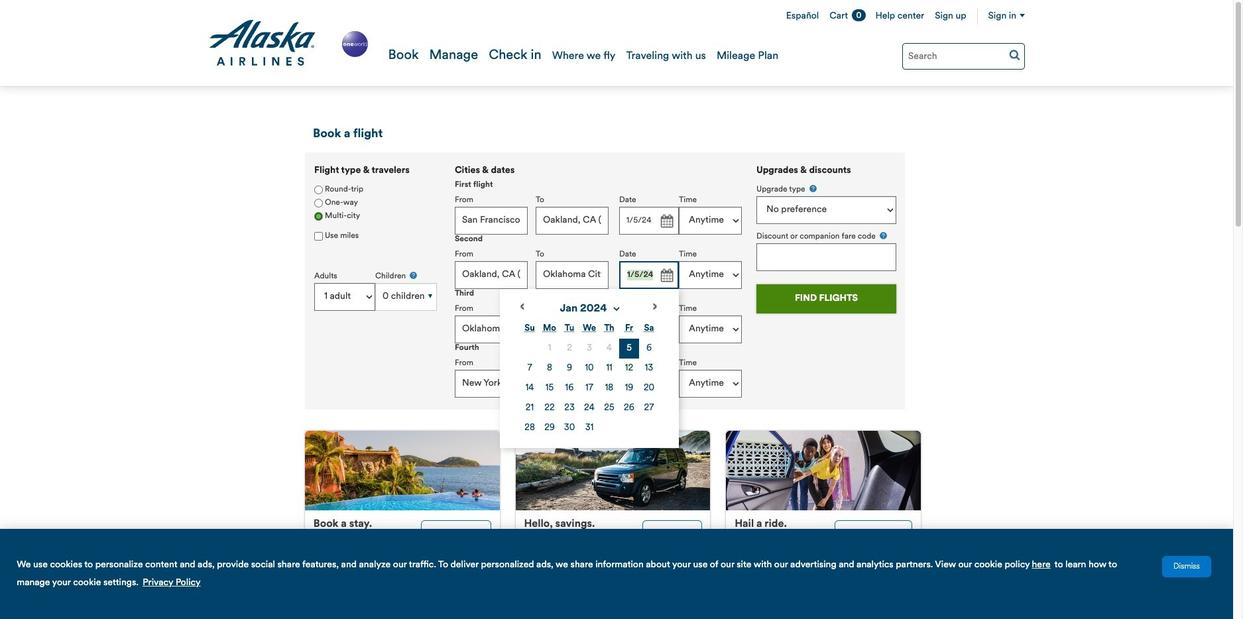 Task type: locate. For each thing, give the bounding box(es) containing it.
1 vertical spatial open datepicker image
[[657, 321, 676, 339]]

group
[[305, 152, 445, 328], [455, 166, 742, 448], [756, 184, 896, 271]]

2 horizontal spatial group
[[756, 184, 896, 271]]

  checkbox
[[314, 232, 323, 240]]

None text field
[[455, 207, 528, 235], [619, 207, 679, 235], [756, 243, 896, 271], [455, 261, 528, 289], [619, 261, 679, 289], [619, 370, 679, 398], [455, 207, 528, 235], [619, 207, 679, 235], [756, 243, 896, 271], [455, 261, 528, 289], [619, 261, 679, 289], [619, 370, 679, 398]]

0 vertical spatial open datepicker image
[[657, 266, 676, 285]]

cell
[[540, 339, 560, 359], [560, 339, 579, 359], [579, 339, 599, 359], [599, 339, 619, 359], [619, 339, 639, 359], [639, 339, 659, 359], [520, 359, 540, 378], [540, 359, 560, 378], [560, 359, 579, 378], [579, 359, 599, 378], [599, 359, 619, 378], [619, 359, 639, 378], [639, 359, 659, 378], [520, 378, 540, 398], [540, 378, 560, 398], [560, 378, 579, 398], [579, 378, 599, 398], [599, 378, 619, 398], [619, 378, 639, 398], [639, 378, 659, 398], [520, 398, 540, 418], [540, 398, 560, 418], [560, 398, 579, 418], [579, 398, 599, 418], [599, 398, 619, 418], [619, 398, 639, 418], [639, 398, 659, 418], [520, 418, 540, 438], [540, 418, 560, 438], [560, 418, 579, 438], [579, 418, 599, 438]]

option group
[[314, 184, 437, 223]]

2 vertical spatial   radio
[[314, 212, 323, 221]]

alaska airlines logo image
[[208, 20, 316, 66]]

1 vertical spatial   radio
[[314, 199, 323, 207]]

  radio
[[314, 185, 323, 194], [314, 199, 323, 207], [314, 212, 323, 221]]

cookieconsent dialog
[[0, 529, 1233, 619]]

grid
[[520, 319, 659, 438]]

oneworld logo image
[[339, 29, 370, 60]]

book a stay image
[[480, 526, 485, 538]]

0 vertical spatial   radio
[[314, 185, 323, 194]]

grid inside group
[[520, 319, 659, 438]]

open datepicker image
[[657, 266, 676, 285], [657, 321, 676, 339], [657, 375, 676, 394]]

photo of a hotel with a swimming pool and palm trees image
[[305, 431, 500, 511]]

2 vertical spatial open datepicker image
[[657, 375, 676, 394]]

None text field
[[536, 207, 609, 235], [536, 261, 609, 289], [455, 315, 528, 343], [536, 315, 609, 343], [619, 315, 679, 343], [455, 370, 528, 398], [536, 370, 609, 398], [536, 207, 609, 235], [536, 261, 609, 289], [455, 315, 528, 343], [536, 315, 609, 343], [619, 315, 679, 343], [455, 370, 528, 398], [536, 370, 609, 398]]

2 row from the top
[[520, 359, 659, 378]]

row
[[520, 339, 659, 359], [520, 359, 659, 378], [520, 378, 659, 398], [520, 398, 659, 418], [520, 418, 659, 438]]

None submit
[[756, 284, 896, 313]]

book rides image
[[901, 526, 906, 538]]

1 horizontal spatial group
[[455, 166, 742, 448]]

open datepicker image
[[657, 212, 676, 231]]

Search text field
[[902, 43, 1025, 70]]



Task type: vqa. For each thing, say whether or not it's contained in the screenshot.
option
no



Task type: describe. For each thing, give the bounding box(es) containing it.
2   radio from the top
[[314, 199, 323, 207]]

rent now image
[[690, 526, 695, 538]]

  checkbox inside group
[[314, 232, 323, 240]]

some kids opening a door image
[[726, 431, 921, 511]]

5 row from the top
[[520, 418, 659, 438]]

3 open datepicker image from the top
[[657, 375, 676, 394]]

4 row from the top
[[520, 398, 659, 418]]

0 horizontal spatial group
[[305, 152, 445, 328]]

2 open datepicker image from the top
[[657, 321, 676, 339]]

3 row from the top
[[520, 378, 659, 398]]

search button image
[[1009, 49, 1020, 60]]

1 open datepicker image from the top
[[657, 266, 676, 285]]

1   radio from the top
[[314, 185, 323, 194]]

3   radio from the top
[[314, 212, 323, 221]]

1 row from the top
[[520, 339, 659, 359]]

header nav bar navigation
[[0, 0, 1233, 87]]

photo of an suv driving towards a mountain image
[[516, 431, 710, 511]]

option group inside group
[[314, 184, 437, 223]]



